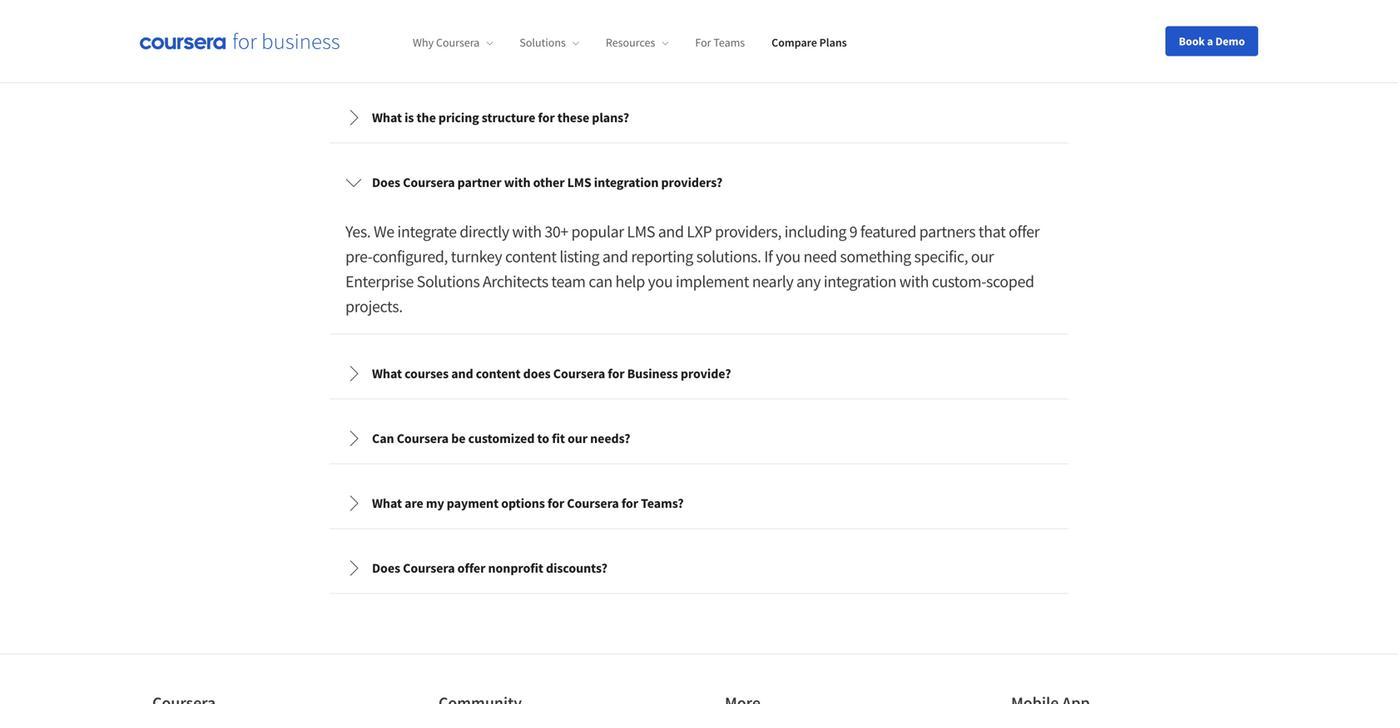 Task type: describe. For each thing, give the bounding box(es) containing it.
we
[[374, 221, 394, 242]]

does coursera partner with other lms integration providers?
[[372, 174, 723, 191]]

nearly
[[752, 271, 793, 292]]

can
[[372, 431, 394, 447]]

offer inside yes. we integrate directly with 30+ popular lms and lxp providers, including 9 featured partners that offer pre-configured, turnkey content listing and reporting solutions. if you need something specific, our enterprise solutions architects team can help you implement nearly any integration with custom-scoped projects.
[[1009, 221, 1040, 242]]

solutions link
[[520, 35, 579, 50]]

yes. we integrate directly with 30+ popular lms and lxp providers, including 9 featured partners that offer pre-configured, turnkey content listing and reporting solutions. if you need something specific, our enterprise solutions architects team can help you implement nearly any integration with custom-scoped projects.
[[345, 221, 1040, 317]]

why coursera
[[413, 35, 480, 50]]

our inside yes. we integrate directly with 30+ popular lms and lxp providers, including 9 featured partners that offer pre-configured, turnkey content listing and reporting solutions. if you need something specific, our enterprise solutions architects team can help you implement nearly any integration with custom-scoped projects.
[[971, 246, 994, 267]]

does coursera partner with other lms integration providers? button
[[332, 159, 1066, 206]]

directly
[[460, 221, 509, 242]]

book
[[1179, 34, 1205, 49]]

9
[[849, 221, 857, 242]]

architects
[[483, 271, 548, 292]]

what are my payment options for coursera for teams? button
[[332, 481, 1066, 527]]

can
[[589, 271, 612, 292]]

lms inside dropdown button
[[567, 174, 591, 191]]

lms inside yes. we integrate directly with 30+ popular lms and lxp providers, including 9 featured partners that offer pre-configured, turnkey content listing and reporting solutions. if you need something specific, our enterprise solutions architects team can help you implement nearly any integration with custom-scoped projects.
[[627, 221, 655, 242]]

plans
[[819, 35, 847, 50]]

need
[[803, 246, 837, 267]]

provide?
[[681, 366, 731, 382]]

coursera for why coursera
[[436, 35, 480, 50]]

does for does coursera partner with other lms integration providers?
[[372, 174, 400, 191]]

courses
[[405, 366, 449, 382]]

and inside dropdown button
[[451, 366, 473, 382]]

team
[[551, 271, 586, 292]]

if
[[764, 246, 773, 267]]

what are my payment options for coursera for teams?
[[372, 496, 684, 512]]

custom-
[[932, 271, 986, 292]]

including
[[784, 221, 846, 242]]

nonprofit
[[488, 561, 543, 577]]

0 horizontal spatial you
[[648, 271, 673, 292]]

coursera right does
[[553, 366, 605, 382]]

structure
[[482, 109, 535, 126]]

2 horizontal spatial and
[[658, 221, 684, 242]]

for teams link
[[695, 35, 745, 50]]

partner
[[457, 174, 502, 191]]

a
[[1207, 34, 1213, 49]]

featured
[[860, 221, 916, 242]]

does
[[523, 366, 551, 382]]

integrate
[[397, 221, 457, 242]]

0 vertical spatial you
[[776, 246, 800, 267]]

listing
[[560, 246, 599, 267]]

providers?
[[661, 174, 723, 191]]

that
[[978, 221, 1006, 242]]

content inside dropdown button
[[476, 366, 521, 382]]

what for what courses and content does coursera for business provide?
[[372, 366, 402, 382]]

resources
[[606, 35, 655, 50]]

coursera for business image
[[140, 33, 340, 50]]

discounts?
[[546, 561, 607, 577]]

any
[[796, 271, 821, 292]]

for right options
[[548, 496, 564, 512]]

1 horizontal spatial and
[[602, 246, 628, 267]]

book a demo button
[[1166, 26, 1258, 56]]

configured,
[[372, 246, 448, 267]]

does coursera offer nonprofit discounts? button
[[332, 546, 1066, 592]]

options
[[501, 496, 545, 512]]

can coursera be customized to fit our needs?
[[372, 431, 630, 447]]

solutions inside yes. we integrate directly with 30+ popular lms and lxp providers, including 9 featured partners that offer pre-configured, turnkey content listing and reporting solutions. if you need something specific, our enterprise solutions architects team can help you implement nearly any integration with custom-scoped projects.
[[417, 271, 480, 292]]

providers,
[[715, 221, 782, 242]]

can coursera be customized to fit our needs? button
[[332, 416, 1066, 462]]

resources link
[[606, 35, 669, 50]]

specific,
[[914, 246, 968, 267]]

what is the pricing structure for these plans?
[[372, 109, 629, 126]]

coursera up "discounts?"
[[567, 496, 619, 512]]

does coursera offer nonprofit discounts?
[[372, 561, 607, 577]]

why coursera link
[[413, 35, 493, 50]]

business
[[627, 366, 678, 382]]

popular
[[571, 221, 624, 242]]

for
[[695, 35, 711, 50]]

what courses and content does coursera for business provide? button
[[332, 351, 1066, 397]]

for left teams?
[[622, 496, 638, 512]]

something
[[840, 246, 911, 267]]

be
[[451, 431, 466, 447]]

with inside dropdown button
[[504, 174, 531, 191]]



Task type: vqa. For each thing, say whether or not it's contained in the screenshot.
team
yes



Task type: locate. For each thing, give the bounding box(es) containing it.
what left is at the top left
[[372, 109, 402, 126]]

0 vertical spatial does
[[372, 174, 400, 191]]

solutions up these
[[520, 35, 566, 50]]

coursera
[[436, 35, 480, 50], [403, 174, 455, 191], [553, 366, 605, 382], [397, 431, 449, 447], [567, 496, 619, 512], [403, 561, 455, 577]]

and
[[658, 221, 684, 242], [602, 246, 628, 267], [451, 366, 473, 382]]

offer
[[1009, 221, 1040, 242], [457, 561, 485, 577]]

0 vertical spatial solutions
[[520, 35, 566, 50]]

lxp
[[687, 221, 712, 242]]

0 horizontal spatial lms
[[567, 174, 591, 191]]

1 horizontal spatial you
[[776, 246, 800, 267]]

you down reporting
[[648, 271, 673, 292]]

with down specific,
[[899, 271, 929, 292]]

other
[[533, 174, 565, 191]]

0 vertical spatial what
[[372, 109, 402, 126]]

help
[[615, 271, 645, 292]]

coursera inside dropdown button
[[403, 174, 455, 191]]

fit
[[552, 431, 565, 447]]

lms right the other
[[567, 174, 591, 191]]

1 vertical spatial you
[[648, 271, 673, 292]]

does for does coursera offer nonprofit discounts?
[[372, 561, 400, 577]]

1 vertical spatial with
[[512, 221, 542, 242]]

scoped
[[986, 271, 1034, 292]]

partners
[[919, 221, 976, 242]]

lms
[[567, 174, 591, 191], [627, 221, 655, 242]]

why
[[413, 35, 434, 50]]

1 vertical spatial solutions
[[417, 271, 480, 292]]

1 vertical spatial offer
[[457, 561, 485, 577]]

2 vertical spatial what
[[372, 496, 402, 512]]

0 vertical spatial content
[[505, 246, 557, 267]]

for
[[538, 109, 555, 126], [608, 366, 625, 382], [548, 496, 564, 512], [622, 496, 638, 512]]

what is the pricing structure for these plans? button
[[332, 95, 1066, 141]]

integration down something
[[824, 271, 896, 292]]

coursera up the integrate
[[403, 174, 455, 191]]

1 horizontal spatial our
[[971, 246, 994, 267]]

with
[[504, 174, 531, 191], [512, 221, 542, 242], [899, 271, 929, 292]]

payment
[[447, 496, 499, 512]]

for inside what is the pricing structure for these plans? dropdown button
[[538, 109, 555, 126]]

to
[[537, 431, 549, 447]]

0 horizontal spatial our
[[568, 431, 588, 447]]

integration up popular
[[594, 174, 659, 191]]

my
[[426, 496, 444, 512]]

0 vertical spatial and
[[658, 221, 684, 242]]

you
[[776, 246, 800, 267], [648, 271, 673, 292]]

1 vertical spatial does
[[372, 561, 400, 577]]

are
[[405, 496, 423, 512]]

what inside what is the pricing structure for these plans? dropdown button
[[372, 109, 402, 126]]

what courses and content does coursera for business provide?
[[372, 366, 731, 382]]

does inside dropdown button
[[372, 174, 400, 191]]

0 vertical spatial integration
[[594, 174, 659, 191]]

2 does from the top
[[372, 561, 400, 577]]

1 vertical spatial and
[[602, 246, 628, 267]]

offer right that
[[1009, 221, 1040, 242]]

1 horizontal spatial lms
[[627, 221, 655, 242]]

teams?
[[641, 496, 684, 512]]

demo
[[1215, 34, 1245, 49]]

lms up reporting
[[627, 221, 655, 242]]

0 horizontal spatial solutions
[[417, 271, 480, 292]]

0 vertical spatial our
[[971, 246, 994, 267]]

compare plans link
[[772, 35, 847, 50]]

projects.
[[345, 296, 403, 317]]

with left 30+ at the left of the page
[[512, 221, 542, 242]]

plans?
[[592, 109, 629, 126]]

1 horizontal spatial solutions
[[520, 35, 566, 50]]

reporting
[[631, 246, 693, 267]]

coursera for can coursera be customized to fit our needs?
[[397, 431, 449, 447]]

offer inside dropdown button
[[457, 561, 485, 577]]

compare
[[772, 35, 817, 50]]

for left these
[[538, 109, 555, 126]]

integration inside dropdown button
[[594, 174, 659, 191]]

you right the if
[[776, 246, 800, 267]]

and right the courses
[[451, 366, 473, 382]]

what for what are my payment options for coursera for teams?
[[372, 496, 402, 512]]

coursera right why
[[436, 35, 480, 50]]

and up reporting
[[658, 221, 684, 242]]

enterprise
[[345, 271, 414, 292]]

1 vertical spatial content
[[476, 366, 521, 382]]

for teams
[[695, 35, 745, 50]]

teams
[[713, 35, 745, 50]]

content left does
[[476, 366, 521, 382]]

coursera for does coursera partner with other lms integration providers?
[[403, 174, 455, 191]]

for left business
[[608, 366, 625, 382]]

does inside dropdown button
[[372, 561, 400, 577]]

and up can at top
[[602, 246, 628, 267]]

turnkey
[[451, 246, 502, 267]]

our
[[971, 246, 994, 267], [568, 431, 588, 447]]

implement
[[676, 271, 749, 292]]

1 horizontal spatial integration
[[824, 271, 896, 292]]

1 vertical spatial lms
[[627, 221, 655, 242]]

2 vertical spatial and
[[451, 366, 473, 382]]

pricing
[[438, 109, 479, 126]]

0 vertical spatial offer
[[1009, 221, 1040, 242]]

offer left the nonprofit
[[457, 561, 485, 577]]

book a demo
[[1179, 34, 1245, 49]]

content up architects
[[505, 246, 557, 267]]

coursera left be
[[397, 431, 449, 447]]

3 what from the top
[[372, 496, 402, 512]]

does
[[372, 174, 400, 191], [372, 561, 400, 577]]

our inside dropdown button
[[568, 431, 588, 447]]

content inside yes. we integrate directly with 30+ popular lms and lxp providers, including 9 featured partners that offer pre-configured, turnkey content listing and reporting solutions. if you need something specific, our enterprise solutions architects team can help you implement nearly any integration with custom-scoped projects.
[[505, 246, 557, 267]]

2 vertical spatial with
[[899, 271, 929, 292]]

what inside what are my payment options for coursera for teams? dropdown button
[[372, 496, 402, 512]]

coursera for does coursera offer nonprofit discounts?
[[403, 561, 455, 577]]

what for what is the pricing structure for these plans?
[[372, 109, 402, 126]]

yes.
[[345, 221, 371, 242]]

solutions down "turnkey"
[[417, 271, 480, 292]]

1 does from the top
[[372, 174, 400, 191]]

what left the courses
[[372, 366, 402, 382]]

our right fit
[[568, 431, 588, 447]]

2 what from the top
[[372, 366, 402, 382]]

integration inside yes. we integrate directly with 30+ popular lms and lxp providers, including 9 featured partners that offer pre-configured, turnkey content listing and reporting solutions. if you need something specific, our enterprise solutions architects team can help you implement nearly any integration with custom-scoped projects.
[[824, 271, 896, 292]]

0 horizontal spatial and
[[451, 366, 473, 382]]

1 vertical spatial our
[[568, 431, 588, 447]]

with left the other
[[504, 174, 531, 191]]

is
[[405, 109, 414, 126]]

these
[[557, 109, 589, 126]]

customized
[[468, 431, 535, 447]]

0 vertical spatial lms
[[567, 174, 591, 191]]

0 horizontal spatial offer
[[457, 561, 485, 577]]

pre-
[[345, 246, 372, 267]]

compare plans
[[772, 35, 847, 50]]

integration
[[594, 174, 659, 191], [824, 271, 896, 292]]

1 vertical spatial integration
[[824, 271, 896, 292]]

our down that
[[971, 246, 994, 267]]

content
[[505, 246, 557, 267], [476, 366, 521, 382]]

1 vertical spatial what
[[372, 366, 402, 382]]

what left are
[[372, 496, 402, 512]]

solutions
[[520, 35, 566, 50], [417, 271, 480, 292]]

what
[[372, 109, 402, 126], [372, 366, 402, 382], [372, 496, 402, 512]]

30+
[[545, 221, 568, 242]]

for inside what courses and content does coursera for business provide? dropdown button
[[608, 366, 625, 382]]

the
[[417, 109, 436, 126]]

what inside what courses and content does coursera for business provide? dropdown button
[[372, 366, 402, 382]]

needs?
[[590, 431, 630, 447]]

1 what from the top
[[372, 109, 402, 126]]

solutions.
[[696, 246, 761, 267]]

1 horizontal spatial offer
[[1009, 221, 1040, 242]]

coursera down my
[[403, 561, 455, 577]]

0 vertical spatial with
[[504, 174, 531, 191]]

0 horizontal spatial integration
[[594, 174, 659, 191]]



